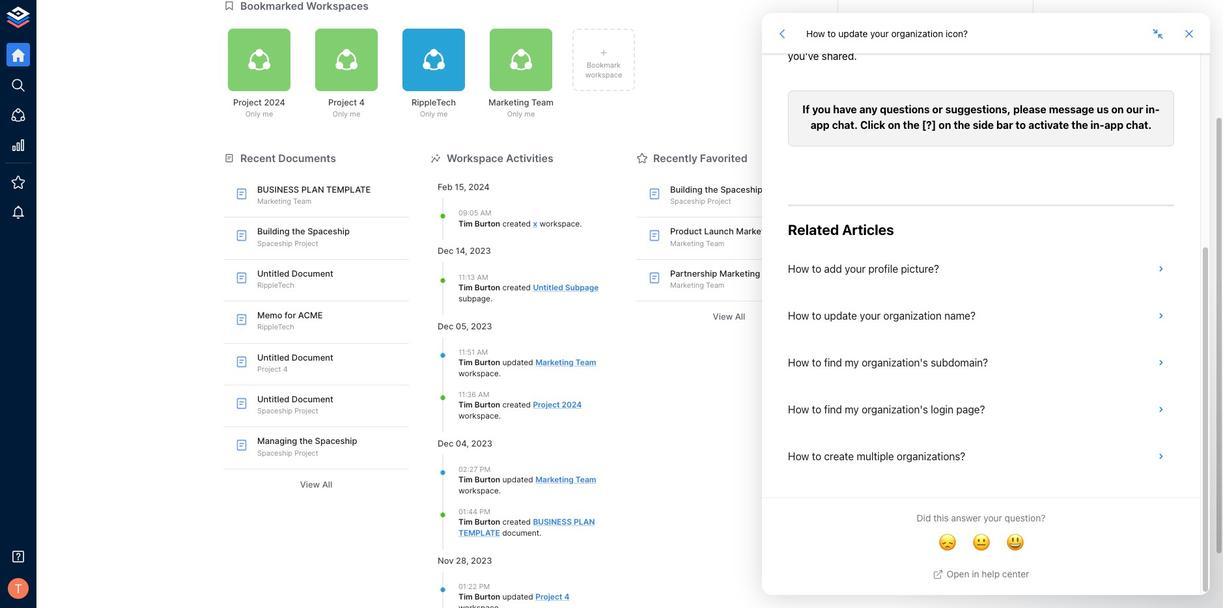 Task type: vqa. For each thing, say whether or not it's contained in the screenshot.
Comments "image"
no



Task type: locate. For each thing, give the bounding box(es) containing it.
1 me from the left
[[263, 110, 273, 119]]

tim inside 02:27 pm tim burton updated marketing team workspace .
[[458, 475, 473, 485]]

burton inside 11:36 am tim burton created project 2024 workspace .
[[475, 400, 500, 410]]

7 tim from the top
[[458, 592, 473, 602]]

. inside 11:51 am tim burton updated marketing team workspace .
[[499, 369, 501, 378]]

team inside "marketing team only me"
[[531, 97, 554, 107]]

you
[[860, 16, 881, 30]]

burton down 09:05
[[475, 219, 500, 228]]

2 created from the top
[[502, 283, 531, 292]]

building inside 'building the spaceship spaceship project'
[[257, 226, 290, 237]]

tim down 02:27
[[458, 475, 473, 485]]

bookmark workspace button
[[572, 29, 635, 91]]

marketing down partnership
[[670, 281, 704, 290]]

workspace down '11:36'
[[458, 411, 499, 421]]

view all button down partnership marketing plan
[[636, 307, 822, 327]]

memo
[[257, 310, 282, 321]]

upgrade inside button
[[917, 116, 954, 127]]

created inside the 09:05 am tim burton created x workspace .
[[502, 219, 531, 228]]

tim down 11:13
[[458, 283, 473, 292]]

0 vertical spatial upgrade
[[862, 36, 899, 47]]

tim down 09:05
[[458, 219, 473, 228]]

upgrade down unlock more? "button"
[[917, 116, 954, 127]]

1 vertical spatial 4
[[283, 365, 288, 374]]

document down 'building the spaceship spaceship project'
[[292, 268, 333, 279]]

project
[[233, 97, 262, 107], [328, 97, 357, 107], [707, 197, 731, 206], [294, 239, 318, 248], [257, 365, 281, 374], [533, 400, 560, 410], [294, 407, 318, 416], [294, 448, 318, 458], [535, 592, 562, 602]]

2024 right 15,
[[468, 182, 490, 192]]

rippletech inside memo for acme rippletech
[[257, 323, 294, 332]]

0 horizontal spatial upgrade
[[862, 36, 899, 47]]

team inside 11:51 am tim burton updated marketing team workspace .
[[576, 358, 596, 367]]

all
[[735, 311, 745, 322], [322, 479, 332, 490]]

the up the spaceship project
[[705, 184, 718, 195]]

1 dec from the top
[[438, 246, 454, 256]]

view all down managing the spaceship spaceship project at the bottom
[[300, 479, 332, 490]]

tim for 01:22 pm tim burton updated project 4
[[458, 592, 473, 602]]

dec left 14,
[[438, 246, 454, 256]]

4 tim from the top
[[458, 400, 473, 410]]

marketing team link
[[535, 358, 596, 367], [535, 475, 596, 485]]

0 vertical spatial rippletech
[[412, 97, 456, 107]]

burton for 11:51 am tim burton updated marketing team workspace .
[[475, 358, 500, 367]]

created
[[502, 219, 531, 228], [502, 283, 531, 292], [502, 400, 531, 410], [502, 517, 531, 527]]

me for project 2024
[[263, 110, 273, 119]]

am for marketing
[[477, 348, 488, 357]]

untitled up managing in the left of the page
[[257, 394, 289, 404]]

2 vertical spatial updated
[[502, 592, 533, 602]]

workspace inside the 09:05 am tim burton created x workspace .
[[540, 219, 580, 228]]

the for building the spaceship spaceship project
[[292, 226, 305, 237]]

2023 right 05,
[[471, 321, 492, 331]]

1 horizontal spatial view all
[[713, 311, 745, 322]]

view all down partnership marketing plan
[[713, 311, 745, 322]]

workspace inside 02:27 pm tim burton updated marketing team workspace .
[[458, 486, 499, 496]]

2023
[[470, 246, 491, 256], [471, 321, 492, 331], [471, 438, 492, 448], [471, 555, 492, 566]]

. inside the 09:05 am tim burton created x workspace .
[[580, 219, 582, 228]]

burton inside 02:27 pm tim burton updated marketing team workspace .
[[475, 475, 500, 485]]

1 horizontal spatial template
[[458, 528, 500, 538]]

dec
[[438, 246, 454, 256], [438, 321, 454, 331], [438, 438, 454, 448]]

0 vertical spatial view all button
[[636, 307, 822, 327]]

updated inside the 01:22 pm tim burton updated project 4
[[502, 592, 533, 602]]

2024 up recent documents
[[264, 97, 285, 107]]

rippletech
[[412, 97, 456, 107], [257, 281, 294, 290], [257, 323, 294, 332]]

template inside business plan template
[[458, 528, 500, 538]]

0 horizontal spatial template
[[326, 184, 371, 195]]

0 vertical spatial plan
[[301, 184, 324, 195]]

1 horizontal spatial upgrade
[[917, 116, 954, 127]]

building up the spaceship project
[[670, 184, 703, 195]]

untitled inside untitled document rippletech
[[257, 268, 289, 279]]

4
[[359, 97, 365, 107], [283, 365, 288, 374], [564, 592, 569, 602]]

4 inside untitled document project 4
[[283, 365, 288, 374]]

04,
[[456, 438, 469, 448]]

7 burton from the top
[[475, 592, 500, 602]]

view all for the left view all button
[[300, 479, 332, 490]]

spaceship inside untitled document spaceship project
[[257, 407, 292, 416]]

are
[[884, 16, 902, 30]]

view all button down managing the spaceship spaceship project at the bottom
[[223, 475, 409, 495]]

view down partnership marketing plan
[[713, 311, 733, 322]]

pm for project
[[479, 582, 490, 591]]

3 created from the top
[[502, 400, 531, 410]]

3 only from the left
[[420, 110, 435, 119]]

2 marketing team link from the top
[[535, 475, 596, 485]]

document down acme
[[292, 352, 333, 362]]

building for building the spaceship
[[670, 184, 703, 195]]

1 vertical spatial rippletech
[[257, 281, 294, 290]]

marketing down product launch marketing plan
[[719, 268, 760, 279]]

1 vertical spatial marketing team
[[670, 281, 724, 290]]

1 vertical spatial document
[[292, 352, 333, 362]]

bookmark workspace
[[585, 60, 622, 79]]

1 vertical spatial pm
[[479, 507, 490, 516]]

0 horizontal spatial business
[[257, 184, 299, 195]]

. for 02:27 pm tim burton updated marketing team workspace .
[[499, 486, 501, 496]]

tim inside 11:13 am tim burton created untitled subpage subpage .
[[458, 283, 473, 292]]

burton down 01:44 pm
[[475, 517, 500, 527]]

me
[[263, 110, 273, 119], [350, 110, 360, 119], [437, 110, 448, 119], [524, 110, 535, 119]]

tim down 01:22
[[458, 592, 473, 602]]

business inside business plan template marketing team
[[257, 184, 299, 195]]

nov 28, 2023
[[438, 555, 492, 566]]

2 tim from the top
[[458, 283, 473, 292]]

burton down 02:27
[[475, 475, 500, 485]]

memo for acme rippletech
[[257, 310, 323, 332]]

1 vertical spatial plan
[[574, 517, 595, 527]]

1 vertical spatial business
[[533, 517, 572, 527]]

project 4 only me
[[328, 97, 365, 119]]

workspace for 11:36 am tim burton created project 2024 workspace .
[[458, 411, 499, 421]]

untitled down memo for acme rippletech
[[257, 352, 289, 362]]

plan
[[779, 226, 796, 237], [762, 268, 780, 279]]

untitled
[[257, 268, 289, 279], [533, 283, 563, 292], [257, 352, 289, 362], [257, 394, 289, 404]]

0 horizontal spatial 4
[[283, 365, 288, 374]]

4 inside the 01:22 pm tim burton updated project 4
[[564, 592, 569, 602]]

workspace inside 11:36 am tim burton created project 2024 workspace .
[[458, 411, 499, 421]]

the inside managing the spaceship spaceship project
[[299, 436, 313, 446]]

dec 04, 2023
[[438, 438, 492, 448]]

4 only from the left
[[507, 110, 522, 119]]

1 vertical spatial view all
[[300, 479, 332, 490]]

business plan template link
[[458, 517, 595, 538]]

2024 inside the project 2024 only me
[[264, 97, 285, 107]]

created left "project 2024" link
[[502, 400, 531, 410]]

0 vertical spatial business
[[257, 184, 299, 195]]

workspace right x
[[540, 219, 580, 228]]

created left x link
[[502, 219, 531, 228]]

tim inside the 09:05 am tim burton created x workspace .
[[458, 219, 473, 228]]

3 dec from the top
[[438, 438, 454, 448]]

marketing right launch
[[736, 226, 777, 237]]

0 vertical spatial pm
[[480, 465, 491, 474]]

view all
[[713, 311, 745, 322], [300, 479, 332, 490]]

2024 down 11:51 am tim burton updated marketing team workspace .
[[562, 400, 582, 410]]

marketing team down product
[[670, 239, 724, 248]]

on
[[905, 16, 920, 30]]

view all for right view all button
[[713, 311, 745, 322]]

documents
[[278, 151, 336, 164]]

updated inside 02:27 pm tim burton updated marketing team workspace .
[[502, 475, 533, 485]]

0 vertical spatial template
[[326, 184, 371, 195]]

me inside the project 2024 only me
[[263, 110, 273, 119]]

0 horizontal spatial view
[[300, 479, 320, 490]]

burton inside 11:13 am tim burton created untitled subpage subpage .
[[475, 283, 500, 292]]

tim down 11:51
[[458, 358, 473, 367]]

am right 11:13
[[477, 273, 488, 282]]

rippletech only me
[[412, 97, 456, 119]]

tim inside 11:36 am tim burton created project 2024 workspace .
[[458, 400, 473, 410]]

5 tim from the top
[[458, 475, 473, 485]]

marketing up "project 2024" link
[[535, 358, 574, 367]]

tim burton created
[[458, 517, 533, 527]]

0 vertical spatial building
[[670, 184, 703, 195]]

2023 for dec 04, 2023
[[471, 438, 492, 448]]

recent
[[240, 151, 276, 164]]

1 vertical spatial template
[[458, 528, 500, 538]]

all down partnership marketing plan
[[735, 311, 745, 322]]

created inside 11:36 am tim burton created project 2024 workspace .
[[502, 400, 531, 410]]

2023 right 14,
[[470, 246, 491, 256]]

upgrade down the you
[[862, 36, 899, 47]]

0 vertical spatial plan
[[779, 226, 796, 237]]

launch
[[704, 226, 734, 237]]

. inside 11:13 am tim burton created untitled subpage subpage .
[[490, 294, 493, 303]]

2023 right 28, at the bottom of the page
[[471, 555, 492, 566]]

tim down 01:44
[[458, 517, 473, 527]]

plan for business plan template
[[574, 517, 595, 527]]

document inside untitled document spaceship project
[[292, 394, 333, 404]]

marketing team down partnership
[[670, 281, 724, 290]]

2 updated from the top
[[502, 475, 533, 485]]

plan inside business plan template marketing team
[[301, 184, 324, 195]]

am right 09:05
[[480, 208, 491, 218]]

dec left 04,
[[438, 438, 454, 448]]

2 horizontal spatial 2024
[[562, 400, 582, 410]]

template
[[326, 184, 371, 195], [458, 528, 500, 538]]

created for project
[[502, 400, 531, 410]]

pm inside 02:27 pm tim burton updated marketing team workspace .
[[480, 465, 491, 474]]

untitled for untitled document rippletech
[[257, 268, 289, 279]]

3 tim from the top
[[458, 358, 473, 367]]

2 vertical spatial 2024
[[562, 400, 582, 410]]

28,
[[456, 555, 469, 566]]

workspace up 01:44 pm
[[458, 486, 499, 496]]

marketing up business plan template
[[535, 475, 574, 485]]

1 vertical spatial view all button
[[223, 475, 409, 495]]

recently
[[653, 151, 697, 164]]

0 vertical spatial 2024
[[264, 97, 285, 107]]

01:44 pm
[[458, 507, 490, 516]]

. inside 02:27 pm tim burton updated marketing team workspace .
[[499, 486, 501, 496]]

pm right 01:22
[[479, 582, 490, 591]]

partnership
[[670, 268, 717, 279]]

updated up the tim burton created
[[502, 475, 533, 485]]

1 vertical spatial updated
[[502, 475, 533, 485]]

document
[[292, 268, 333, 279], [292, 352, 333, 362], [292, 394, 333, 404]]

team
[[531, 97, 554, 107], [293, 197, 312, 206], [706, 239, 724, 248], [706, 281, 724, 290], [576, 358, 596, 367], [576, 475, 596, 485]]

4 created from the top
[[502, 517, 531, 527]]

1 created from the top
[[502, 219, 531, 228]]

0 vertical spatial view
[[713, 311, 733, 322]]

1 vertical spatial marketing team link
[[535, 475, 596, 485]]

02:27 pm tim burton updated marketing team workspace .
[[458, 465, 596, 496]]

template for business plan template marketing team
[[326, 184, 371, 195]]

1 marketing team from the top
[[670, 239, 724, 248]]

only inside "marketing team only me"
[[507, 110, 522, 119]]

am inside 11:51 am tim burton updated marketing team workspace .
[[477, 348, 488, 357]]

business up document
[[533, 517, 572, 527]]

untitled document spaceship project
[[257, 394, 333, 416]]

workspace
[[585, 70, 622, 79], [540, 219, 580, 228], [458, 369, 499, 378], [458, 411, 499, 421], [458, 486, 499, 496]]

1 vertical spatial 2024
[[468, 182, 490, 192]]

burton inside the 01:22 pm tim burton updated project 4
[[475, 592, 500, 602]]

am inside the 09:05 am tim burton created x workspace .
[[480, 208, 491, 218]]

burton up subpage
[[475, 283, 500, 292]]

tim inside 11:51 am tim burton updated marketing team workspace .
[[458, 358, 473, 367]]

business for business plan template marketing team
[[257, 184, 299, 195]]

1 updated from the top
[[502, 358, 533, 367]]

me inside "marketing team only me"
[[524, 110, 535, 119]]

burton inside the 09:05 am tim burton created x workspace .
[[475, 219, 500, 228]]

0 horizontal spatial 2024
[[264, 97, 285, 107]]

document down untitled document project 4
[[292, 394, 333, 404]]

marketing up workspace activities
[[488, 97, 529, 107]]

only inside rippletech only me
[[420, 110, 435, 119]]

template down "documents"
[[326, 184, 371, 195]]

team inside business plan template marketing team
[[293, 197, 312, 206]]

the up unlock
[[923, 16, 941, 30]]

x
[[533, 219, 537, 228]]

1 tim from the top
[[458, 219, 473, 228]]

2 vertical spatial dec
[[438, 438, 454, 448]]

dec left 05,
[[438, 321, 454, 331]]

2 dec from the top
[[438, 321, 454, 331]]

t
[[14, 581, 22, 596]]

3 burton from the top
[[475, 358, 500, 367]]

project inside the project 2024 only me
[[233, 97, 262, 107]]

02:27
[[458, 465, 478, 474]]

01:22 pm tim burton updated project 4
[[458, 582, 569, 602]]

template inside business plan template marketing team
[[326, 184, 371, 195]]

0 horizontal spatial plan
[[301, 184, 324, 195]]

2 vertical spatial pm
[[479, 582, 490, 591]]

tim inside the 01:22 pm tim burton updated project 4
[[458, 592, 473, 602]]

document for untitled document spaceship project
[[292, 394, 333, 404]]

1 vertical spatial all
[[322, 479, 332, 490]]

1 marketing team link from the top
[[535, 358, 596, 367]]

2 horizontal spatial 4
[[564, 592, 569, 602]]

upgrade button
[[906, 110, 965, 134]]

pm
[[480, 465, 491, 474], [479, 507, 490, 516], [479, 582, 490, 591]]

marketing team link up "project 2024" link
[[535, 358, 596, 367]]

1 vertical spatial dec
[[438, 321, 454, 331]]

2024
[[264, 97, 285, 107], [468, 182, 490, 192], [562, 400, 582, 410]]

am for x
[[480, 208, 491, 218]]

0 vertical spatial updated
[[502, 358, 533, 367]]

only inside the project 2024 only me
[[245, 110, 261, 119]]

view
[[713, 311, 733, 322], [300, 479, 320, 490]]

created for x
[[502, 219, 531, 228]]

1 vertical spatial upgrade
[[917, 116, 954, 127]]

view all button
[[636, 307, 822, 327], [223, 475, 409, 495]]

only inside the project 4 only me
[[333, 110, 348, 119]]

burton
[[475, 219, 500, 228], [475, 283, 500, 292], [475, 358, 500, 367], [475, 400, 500, 410], [475, 475, 500, 485], [475, 517, 500, 527], [475, 592, 500, 602]]

6 burton from the top
[[475, 517, 500, 527]]

workspace down bookmark
[[585, 70, 622, 79]]

1 horizontal spatial building
[[670, 184, 703, 195]]

4 me from the left
[[524, 110, 535, 119]]

you are on the free plan. upgrade to unlock unlimited docs.
[[860, 16, 1011, 47]]

tim
[[458, 219, 473, 228], [458, 283, 473, 292], [458, 358, 473, 367], [458, 400, 473, 410], [458, 475, 473, 485], [458, 517, 473, 527], [458, 592, 473, 602]]

0 horizontal spatial view all
[[300, 479, 332, 490]]

untitled left subpage
[[533, 283, 563, 292]]

created inside 11:13 am tim burton created untitled subpage subpage .
[[502, 283, 531, 292]]

template down the tim burton created
[[458, 528, 500, 538]]

am right 11:51
[[477, 348, 488, 357]]

workspace up '11:36'
[[458, 369, 499, 378]]

workspace inside 11:51 am tim burton updated marketing team workspace .
[[458, 369, 499, 378]]

all down managing the spaceship spaceship project at the bottom
[[322, 479, 332, 490]]

docs.
[[986, 36, 1009, 47]]

am right '11:36'
[[478, 390, 489, 399]]

created left untitled subpage link
[[502, 283, 531, 292]]

0 vertical spatial 4
[[359, 97, 365, 107]]

business down recent documents
[[257, 184, 299, 195]]

created up document .
[[502, 517, 531, 527]]

untitled inside untitled document spaceship project
[[257, 394, 289, 404]]

0 vertical spatial marketing team link
[[535, 358, 596, 367]]

0 vertical spatial view all
[[713, 311, 745, 322]]

1 horizontal spatial view
[[713, 311, 733, 322]]

help image
[[837, 171, 1033, 223], [837, 237, 1033, 288], [837, 302, 1033, 354], [837, 368, 1033, 420]]

document
[[502, 528, 539, 538]]

am
[[480, 208, 491, 218], [477, 273, 488, 282], [477, 348, 488, 357], [478, 390, 489, 399]]

1 document from the top
[[292, 268, 333, 279]]

only for marketing team
[[507, 110, 522, 119]]

the inside 'building the spaceship spaceship project'
[[292, 226, 305, 237]]

am inside 11:13 am tim burton created untitled subpage subpage .
[[477, 273, 488, 282]]

updated
[[502, 358, 533, 367], [502, 475, 533, 485], [502, 592, 533, 602]]

1 horizontal spatial 4
[[359, 97, 365, 107]]

1 only from the left
[[245, 110, 261, 119]]

0 vertical spatial marketing team
[[670, 239, 724, 248]]

0 vertical spatial document
[[292, 268, 333, 279]]

updated left project 4 link
[[502, 592, 533, 602]]

subpage
[[565, 283, 599, 292]]

building up untitled document rippletech
[[257, 226, 290, 237]]

burton down 11:51
[[475, 358, 500, 367]]

document inside untitled document project 4
[[292, 352, 333, 362]]

pm right 02:27
[[480, 465, 491, 474]]

marketing
[[488, 97, 529, 107], [257, 197, 291, 206], [736, 226, 777, 237], [670, 239, 704, 248], [719, 268, 760, 279], [670, 281, 704, 290], [535, 358, 574, 367], [535, 475, 574, 485]]

building the spaceship spaceship project
[[257, 226, 350, 248]]

marketing team for partnership
[[670, 281, 724, 290]]

document inside untitled document rippletech
[[292, 268, 333, 279]]

marketing team link for business plan template
[[535, 475, 596, 485]]

4 burton from the top
[[475, 400, 500, 410]]

tim down '11:36'
[[458, 400, 473, 410]]

01:22
[[458, 582, 477, 591]]

spaceship
[[720, 184, 763, 195], [670, 197, 705, 206], [308, 226, 350, 237], [257, 239, 292, 248], [257, 407, 292, 416], [315, 436, 357, 446], [257, 448, 292, 458]]

2 document from the top
[[292, 352, 333, 362]]

marketing inside business plan template marketing team
[[257, 197, 291, 206]]

burton for 01:22 pm tim burton updated project 4
[[475, 592, 500, 602]]

5 burton from the top
[[475, 475, 500, 485]]

project inside untitled document spaceship project
[[294, 407, 318, 416]]

2 vertical spatial document
[[292, 394, 333, 404]]

updated inside 11:51 am tim burton updated marketing team workspace .
[[502, 358, 533, 367]]

15,
[[455, 182, 466, 192]]

plan inside business plan template
[[574, 517, 595, 527]]

burton down 01:22
[[475, 592, 500, 602]]

2 marketing team from the top
[[670, 281, 724, 290]]

business inside business plan template
[[533, 517, 572, 527]]

workspace for 02:27 pm tim burton updated marketing team workspace .
[[458, 486, 499, 496]]

2 me from the left
[[350, 110, 360, 119]]

me inside the project 4 only me
[[350, 110, 360, 119]]

unlock
[[959, 84, 987, 95]]

business
[[257, 184, 299, 195], [533, 517, 572, 527]]

untitled for untitled document spaceship project
[[257, 394, 289, 404]]

spaceship down favorited
[[720, 184, 763, 195]]

spaceship up product
[[670, 197, 705, 206]]

burton inside 11:51 am tim burton updated marketing team workspace .
[[475, 358, 500, 367]]

3 help image from the top
[[837, 302, 1033, 354]]

am for project
[[478, 390, 489, 399]]

1 horizontal spatial plan
[[574, 517, 595, 527]]

3 document from the top
[[292, 394, 333, 404]]

the down business plan template marketing team
[[292, 226, 305, 237]]

am inside 11:36 am tim burton created project 2024 workspace .
[[478, 390, 489, 399]]

2023 right 04,
[[471, 438, 492, 448]]

me for project 4
[[350, 110, 360, 119]]

3 updated from the top
[[502, 592, 533, 602]]

pm for marketing
[[480, 465, 491, 474]]

1 burton from the top
[[475, 219, 500, 228]]

view down managing the spaceship spaceship project at the bottom
[[300, 479, 320, 490]]

untitled document project 4
[[257, 352, 333, 374]]

spaceship up managing in the left of the page
[[257, 407, 292, 416]]

dialog
[[762, 13, 1210, 595]]

untitled up memo
[[257, 268, 289, 279]]

0 horizontal spatial building
[[257, 226, 290, 237]]

. inside 11:36 am tim burton created project 2024 workspace .
[[499, 411, 501, 421]]

pm inside the 01:22 pm tim burton updated project 4
[[479, 582, 490, 591]]

the for managing the spaceship spaceship project
[[299, 436, 313, 446]]

1 horizontal spatial business
[[533, 517, 572, 527]]

the right managing in the left of the page
[[299, 436, 313, 446]]

0 vertical spatial dec
[[438, 246, 454, 256]]

3 me from the left
[[437, 110, 448, 119]]

2 only from the left
[[333, 110, 348, 119]]

business plan template marketing team
[[257, 184, 371, 206]]

burton for 11:36 am tim burton created project 2024 workspace .
[[475, 400, 500, 410]]

untitled inside untitled document project 4
[[257, 352, 289, 362]]

only
[[245, 110, 261, 119], [333, 110, 348, 119], [420, 110, 435, 119], [507, 110, 522, 119]]

tim for 11:36 am tim burton created project 2024 workspace .
[[458, 400, 473, 410]]

1 vertical spatial building
[[257, 226, 290, 237]]

2 vertical spatial rippletech
[[257, 323, 294, 332]]

2 vertical spatial 4
[[564, 592, 569, 602]]

marketing team link up business plan template link on the left bottom
[[535, 475, 596, 485]]

1 horizontal spatial 2024
[[468, 182, 490, 192]]

0 vertical spatial all
[[735, 311, 745, 322]]

2 burton from the top
[[475, 283, 500, 292]]

pm up the tim burton created
[[479, 507, 490, 516]]

unlimited
[[944, 36, 983, 47]]

updated for workspace
[[502, 358, 533, 367]]

marketing down recent documents
[[257, 197, 291, 206]]

burton down '11:36'
[[475, 400, 500, 410]]

1 vertical spatial view
[[300, 479, 320, 490]]

updated up 11:36 am tim burton created project 2024 workspace .
[[502, 358, 533, 367]]

workspace
[[447, 151, 503, 164]]



Task type: describe. For each thing, give the bounding box(es) containing it.
2023 for dec 05, 2023
[[471, 321, 492, 331]]

marketing inside 02:27 pm tim burton updated marketing team workspace .
[[535, 475, 574, 485]]

untitled inside 11:13 am tim burton created untitled subpage subpage .
[[533, 283, 563, 292]]

marketing inside "marketing team only me"
[[488, 97, 529, 107]]

. for 11:36 am tim burton created project 2024 workspace .
[[499, 411, 501, 421]]

team inside 02:27 pm tim burton updated marketing team workspace .
[[576, 475, 596, 485]]

2 help image from the top
[[837, 237, 1033, 288]]

project 4 link
[[535, 592, 569, 602]]

tim for 02:27 pm tim burton updated marketing team workspace .
[[458, 475, 473, 485]]

document for untitled document project 4
[[292, 352, 333, 362]]

11:51 am tim burton updated marketing team workspace .
[[458, 348, 596, 378]]

template for business plan template
[[458, 528, 500, 538]]

subpage
[[458, 294, 490, 303]]

feb 15, 2024
[[438, 182, 490, 192]]

project inside the 01:22 pm tim burton updated project 4
[[535, 592, 562, 602]]

recent documents
[[240, 151, 336, 164]]

updated for document
[[502, 475, 533, 485]]

project inside 'building the spaceship spaceship project'
[[294, 239, 318, 248]]

. for 11:51 am tim burton updated marketing team workspace .
[[499, 369, 501, 378]]

rippletech inside untitled document rippletech
[[257, 281, 294, 290]]

marketing down product
[[670, 239, 704, 248]]

project 2024 only me
[[233, 97, 285, 119]]

spaceship down managing in the left of the page
[[257, 448, 292, 458]]

project 2024 link
[[533, 400, 582, 410]]

09:05
[[458, 208, 478, 218]]

managing the spaceship spaceship project
[[257, 436, 357, 458]]

unlock
[[913, 36, 941, 47]]

x link
[[533, 219, 537, 228]]

favorited
[[700, 151, 747, 164]]

marketing team link for project 2024
[[535, 358, 596, 367]]

project inside managing the spaceship spaceship project
[[294, 448, 318, 458]]

dec 14, 2023
[[438, 246, 491, 256]]

more?
[[989, 84, 1014, 95]]

feb
[[438, 182, 453, 192]]

product launch marketing plan
[[670, 226, 796, 237]]

workspace activities
[[447, 151, 553, 164]]

am for untitled
[[477, 273, 488, 282]]

only for project 2024
[[245, 110, 261, 119]]

dec for dec 05, 2023
[[438, 321, 454, 331]]

building the spaceship
[[670, 184, 763, 195]]

14,
[[456, 246, 467, 256]]

spaceship up untitled document rippletech
[[257, 239, 292, 248]]

2023 for nov 28, 2023
[[471, 555, 492, 566]]

11:13 am tim burton created untitled subpage subpage .
[[458, 273, 599, 303]]

spaceship down untitled document spaceship project
[[315, 436, 357, 446]]

09:05 am tim burton created x workspace .
[[458, 208, 582, 228]]

tim for 11:51 am tim burton updated marketing team workspace .
[[458, 358, 473, 367]]

marketing inside 11:51 am tim burton updated marketing team workspace .
[[535, 358, 574, 367]]

me for marketing team
[[524, 110, 535, 119]]

t button
[[4, 574, 33, 603]]

unlock more? button
[[951, 80, 1017, 100]]

spaceship project
[[670, 197, 731, 206]]

11:13
[[458, 273, 475, 282]]

burton for 02:27 pm tim burton updated marketing team workspace .
[[475, 475, 500, 485]]

1 help image from the top
[[837, 171, 1033, 223]]

building for building the spaceship spaceship project
[[257, 226, 290, 237]]

0 horizontal spatial all
[[322, 479, 332, 490]]

free
[[944, 16, 973, 30]]

1 horizontal spatial view all button
[[636, 307, 822, 327]]

plan.
[[976, 16, 1011, 30]]

acme
[[298, 310, 323, 321]]

11:36 am tim burton created project 2024 workspace .
[[458, 390, 582, 421]]

2024 inside 11:36 am tim burton created project 2024 workspace .
[[562, 400, 582, 410]]

activities
[[506, 151, 553, 164]]

plan for business plan template marketing team
[[301, 184, 324, 195]]

the inside you are on the free plan. upgrade to unlock unlimited docs.
[[923, 16, 941, 30]]

burton for 11:13 am tim burton created untitled subpage subpage .
[[475, 283, 500, 292]]

unlock more?
[[959, 84, 1014, 95]]

6 tim from the top
[[458, 517, 473, 527]]

untitled subpage link
[[533, 283, 599, 292]]

to
[[902, 36, 910, 47]]

marketing team only me
[[488, 97, 554, 119]]

created for untitled
[[502, 283, 531, 292]]

4 inside the project 4 only me
[[359, 97, 365, 107]]

nov
[[438, 555, 454, 566]]

1 vertical spatial plan
[[762, 268, 780, 279]]

document for untitled document rippletech
[[292, 268, 333, 279]]

burton for 09:05 am tim burton created x workspace .
[[475, 219, 500, 228]]

workspace inside button
[[585, 70, 622, 79]]

me inside rippletech only me
[[437, 110, 448, 119]]

project inside 11:36 am tim burton created project 2024 workspace .
[[533, 400, 560, 410]]

11:36
[[458, 390, 476, 399]]

marketing team for product
[[670, 239, 724, 248]]

recently favorited
[[653, 151, 747, 164]]

workspace for 11:51 am tim burton updated marketing team workspace .
[[458, 369, 499, 378]]

1 horizontal spatial all
[[735, 311, 745, 322]]

05,
[[456, 321, 469, 331]]

the for building the spaceship
[[705, 184, 718, 195]]

4 help image from the top
[[837, 368, 1033, 420]]

0 horizontal spatial view all button
[[223, 475, 409, 495]]

business plan template
[[458, 517, 595, 538]]

spaceship down business plan template marketing team
[[308, 226, 350, 237]]

01:44
[[458, 507, 477, 516]]

11:51
[[458, 348, 475, 357]]

for
[[285, 310, 296, 321]]

bookmark
[[587, 60, 621, 69]]

untitled for untitled document project 4
[[257, 352, 289, 362]]

tim for 09:05 am tim burton created x workspace .
[[458, 219, 473, 228]]

product
[[670, 226, 702, 237]]

project inside untitled document project 4
[[257, 365, 281, 374]]

dec for dec 14, 2023
[[438, 246, 454, 256]]

. for 11:13 am tim burton created untitled subpage subpage .
[[490, 294, 493, 303]]

managing
[[257, 436, 297, 446]]

only for project 4
[[333, 110, 348, 119]]

upgrade inside you are on the free plan. upgrade to unlock unlimited docs.
[[862, 36, 899, 47]]

business for business plan template
[[533, 517, 572, 527]]

project inside the project 4 only me
[[328, 97, 357, 107]]

tim for 11:13 am tim burton created untitled subpage subpage .
[[458, 283, 473, 292]]

dec 05, 2023
[[438, 321, 492, 331]]

partnership marketing plan
[[670, 268, 780, 279]]

dec for dec 04, 2023
[[438, 438, 454, 448]]

2023 for dec 14, 2023
[[470, 246, 491, 256]]

document .
[[500, 528, 542, 538]]

untitled document rippletech
[[257, 268, 333, 290]]



